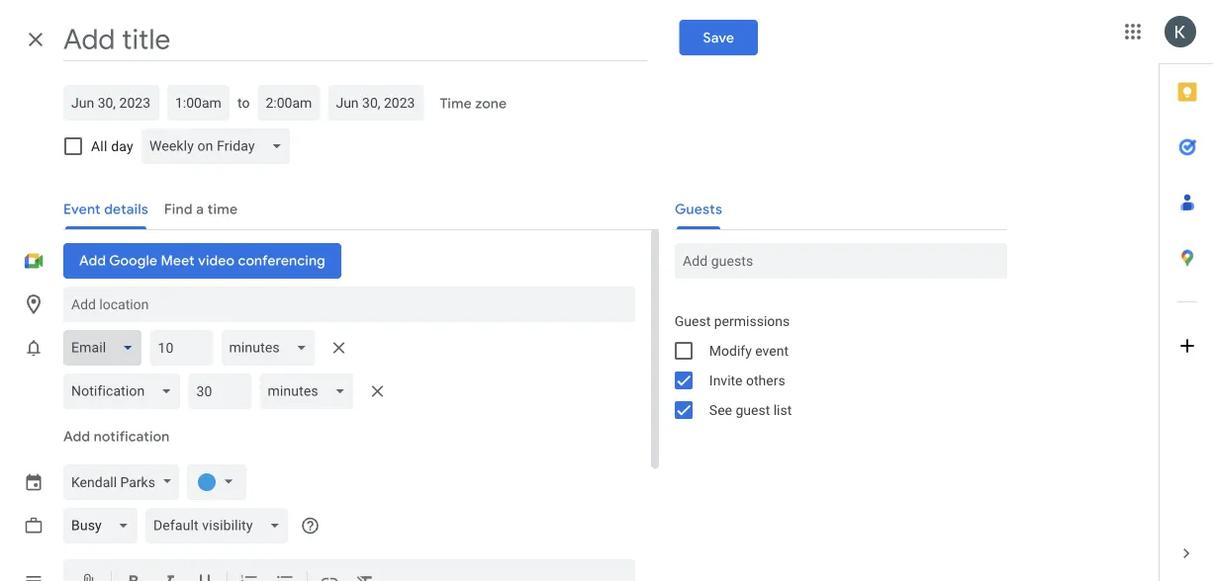 Task type: locate. For each thing, give the bounding box(es) containing it.
minutes in advance for notification number field inside 30 minutes before element
[[196, 374, 244, 410]]

modify
[[709, 343, 752, 359]]

time
[[440, 95, 472, 112]]

to
[[237, 94, 250, 111]]

tab list
[[1160, 64, 1214, 526]]

see
[[709, 402, 732, 419]]

modify event
[[709, 343, 789, 359]]

guest
[[675, 313, 711, 329]]

notification
[[94, 428, 170, 446]]

Start time text field
[[175, 91, 222, 115]]

invite others
[[709, 373, 785, 389]]

minutes in advance for notification number field inside 10 minutes before, as email element
[[158, 330, 205, 366]]

save button
[[679, 20, 758, 55]]

End date text field
[[336, 91, 416, 115]]

minutes in advance for notification number field up 30 minutes before element
[[158, 330, 205, 366]]

notifications element
[[63, 327, 393, 414]]

End time text field
[[266, 91, 312, 115]]

event
[[755, 343, 789, 359]]

group containing guest permissions
[[659, 307, 1007, 425]]

others
[[746, 373, 785, 389]]

1 vertical spatial minutes in advance for notification number field
[[196, 374, 244, 410]]

all
[[91, 138, 107, 154]]

minutes in advance for notification number field down 10 minutes before, as email element
[[196, 374, 244, 410]]

insert link image
[[320, 573, 339, 582]]

zone
[[475, 95, 507, 112]]

italic image
[[159, 573, 179, 582]]

kendall parks
[[71, 474, 155, 491]]

None field
[[141, 129, 298, 164], [63, 330, 150, 366], [221, 330, 323, 366], [63, 374, 188, 410], [260, 374, 362, 410], [63, 509, 145, 544], [145, 509, 296, 544], [141, 129, 298, 164], [63, 330, 150, 366], [221, 330, 323, 366], [63, 374, 188, 410], [260, 374, 362, 410], [63, 509, 145, 544], [145, 509, 296, 544]]

bold image
[[124, 573, 143, 582]]

bulleted list image
[[275, 573, 295, 582]]

add
[[63, 428, 90, 446]]

group
[[659, 307, 1007, 425]]

numbered list image
[[239, 573, 259, 582]]

minutes in advance for notification number field for 30 minutes before element
[[196, 374, 244, 410]]

list
[[773, 402, 792, 419]]

Minutes in advance for notification number field
[[158, 330, 205, 366], [196, 374, 244, 410]]

day
[[111, 138, 133, 154]]

0 vertical spatial minutes in advance for notification number field
[[158, 330, 205, 366]]

guest
[[736, 402, 770, 419]]

10 minutes before, as email element
[[63, 327, 393, 370]]

time zone button
[[432, 86, 515, 122]]

underline image
[[195, 573, 215, 582]]



Task type: describe. For each thing, give the bounding box(es) containing it.
formatting options toolbar
[[63, 560, 635, 582]]

guest permissions
[[675, 313, 790, 329]]

30 minutes before element
[[63, 370, 393, 414]]

minutes in advance for notification number field for 10 minutes before, as email element
[[158, 330, 205, 366]]

all day
[[91, 138, 133, 154]]

parks
[[120, 474, 155, 491]]

add notification
[[63, 428, 170, 446]]

kendall
[[71, 474, 117, 491]]

Title text field
[[63, 18, 647, 61]]

time zone
[[440, 95, 507, 112]]

Location text field
[[71, 287, 627, 323]]

invite
[[709, 373, 743, 389]]

add notification button
[[55, 414, 177, 461]]

save
[[703, 29, 734, 46]]

see guest list
[[709, 402, 792, 419]]

Guests text field
[[683, 243, 999, 279]]

permissions
[[714, 313, 790, 329]]

remove formatting image
[[355, 573, 375, 582]]

Start date text field
[[71, 91, 151, 115]]



Task type: vqa. For each thing, say whether or not it's contained in the screenshot.
1 element
no



